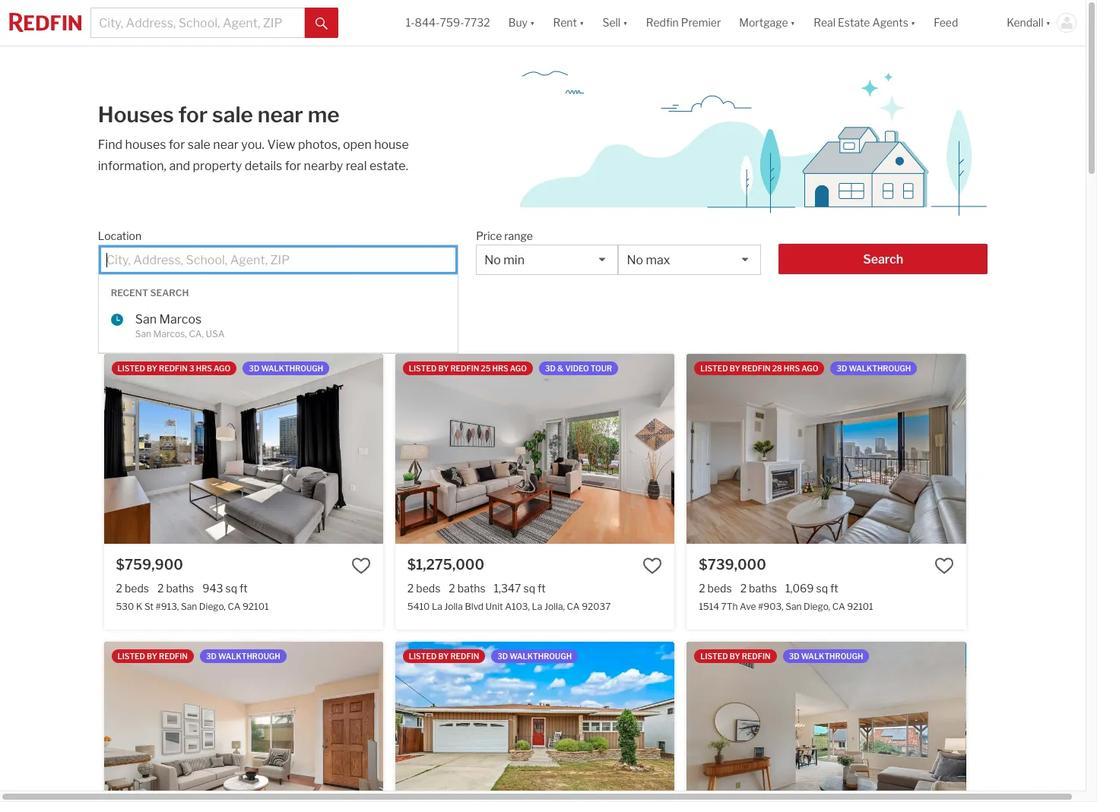 Task type: vqa. For each thing, say whether or not it's contained in the screenshot.
Hrs
yes



Task type: locate. For each thing, give the bounding box(es) containing it.
2 vertical spatial sale
[[269, 314, 301, 334]]

listed for first photo of 1825 bayview heights dr #98, san diego, ca 92105
[[117, 652, 145, 662]]

1 horizontal spatial listed by redfin
[[409, 652, 479, 662]]

2 horizontal spatial ca
[[832, 601, 845, 613]]

mortgage ▾
[[739, 16, 795, 29]]

redfin for second photo of 1514 7th ave #903, san diego, ca 92101 from right
[[742, 364, 771, 373]]

1 horizontal spatial near
[[258, 102, 303, 128]]

0 horizontal spatial no
[[485, 253, 501, 268]]

2 no from the left
[[627, 253, 643, 268]]

beds up the k
[[125, 582, 149, 595]]

listed down 530
[[117, 652, 145, 662]]

2 horizontal spatial 2 beds
[[699, 582, 732, 595]]

1 horizontal spatial diego,
[[804, 601, 830, 613]]

sell ▾
[[603, 16, 628, 29]]

2 horizontal spatial ft
[[830, 582, 839, 595]]

buy ▾ button
[[499, 0, 544, 46]]

1 horizontal spatial sq
[[524, 582, 535, 595]]

redfin down blvd
[[450, 652, 479, 662]]

baths
[[166, 582, 194, 595], [458, 582, 486, 595], [749, 582, 777, 595]]

1 photo of 1514 7th ave #903, san diego, ca 92101 image from the left
[[687, 354, 966, 544]]

listed down "1514"
[[700, 652, 728, 662]]

1 hrs from the left
[[196, 364, 212, 373]]

0 horizontal spatial ago
[[214, 364, 231, 373]]

no left min
[[485, 253, 501, 268]]

favorite button checkbox for $1,275,000
[[643, 556, 662, 576]]

0 horizontal spatial sq
[[225, 582, 237, 595]]

844-
[[415, 16, 440, 29]]

san
[[135, 312, 157, 327], [98, 314, 128, 334], [135, 328, 151, 340], [181, 601, 197, 613], [786, 601, 802, 613]]

jolla
[[444, 601, 463, 613]]

1 vertical spatial houses
[[182, 314, 239, 334]]

real
[[346, 159, 367, 173]]

25
[[481, 364, 491, 373]]

sale right usa
[[269, 314, 301, 334]]

ago right "3"
[[214, 364, 231, 373]]

sq right 1,069
[[816, 582, 828, 595]]

2 horizontal spatial listed by redfin
[[700, 652, 771, 662]]

sell ▾ button
[[593, 0, 637, 46]]

2 up ave
[[740, 582, 747, 595]]

ft right 1,069
[[830, 582, 839, 595]]

ago right 25
[[510, 364, 527, 373]]

photo of 1825 bayview heights dr #98, san diego, ca 92105 image
[[104, 642, 383, 803], [383, 642, 662, 803]]

favorite button image for $739,000
[[934, 556, 954, 576]]

3d & video tour
[[545, 364, 612, 373]]

▾ right mortgage
[[791, 16, 795, 29]]

1 horizontal spatial no
[[627, 253, 643, 268]]

listed for first photo of 4417 carling dr, san diego, ca 92115 from the left
[[409, 652, 437, 662]]

1 photo of 530 k st #913, san diego, ca 92101 image from the left
[[104, 354, 383, 544]]

by
[[147, 364, 157, 373], [438, 364, 449, 373], [730, 364, 740, 373], [147, 652, 157, 662], [438, 652, 449, 662], [730, 652, 740, 662]]

0 horizontal spatial baths
[[166, 582, 194, 595]]

beds for $1,275,000
[[416, 582, 441, 595]]

for right usa
[[242, 314, 265, 334]]

▾ for kendall ▾
[[1046, 16, 1051, 29]]

buy
[[508, 16, 528, 29]]

photo of 1514 7th ave #903, san diego, ca 92101 image
[[687, 354, 966, 544], [966, 354, 1097, 544]]

sale up you.
[[212, 102, 253, 128]]

search
[[863, 252, 903, 267], [150, 287, 189, 299]]

0 horizontal spatial diego,
[[199, 601, 226, 613]]

diego, down 943
[[199, 601, 226, 613]]

favorite button checkbox
[[351, 556, 371, 576], [643, 556, 662, 576], [934, 556, 954, 576]]

▾ right buy
[[530, 16, 535, 29]]

1 photo of 7912 hemphill dr, san diego, ca 92126 image from the left
[[687, 642, 966, 803]]

2 ft from the left
[[538, 582, 546, 595]]

2 horizontal spatial sale
[[269, 314, 301, 334]]

2 favorite button image from the left
[[934, 556, 954, 576]]

hrs right "28"
[[784, 364, 800, 373]]

5 2 from the left
[[699, 582, 705, 595]]

ago right "28"
[[802, 364, 819, 373]]

2 horizontal spatial sq
[[816, 582, 828, 595]]

by down marcos,
[[147, 364, 157, 373]]

0 horizontal spatial beds
[[125, 582, 149, 595]]

baths up 530 k st #913, san diego, ca 92101
[[166, 582, 194, 595]]

photo of 530 k st #913, san diego, ca 92101 image
[[104, 354, 383, 544], [383, 354, 662, 544]]

details
[[245, 159, 282, 173]]

2 beds up "1514"
[[699, 582, 732, 595]]

2 2 from the left
[[157, 582, 164, 595]]

house
[[374, 138, 409, 152]]

0 horizontal spatial near
[[213, 138, 239, 152]]

1 photo of 4417 carling dr, san diego, ca 92115 image from the left
[[395, 642, 675, 803]]

0 horizontal spatial listed by redfin
[[117, 652, 188, 662]]

0 horizontal spatial sale
[[188, 138, 211, 152]]

estate.
[[369, 159, 408, 173]]

san down 1,069
[[786, 601, 802, 613]]

hrs for $1,275,000
[[492, 364, 508, 373]]

listed by redfin 3 hrs ago
[[117, 364, 231, 373]]

redfin
[[159, 364, 188, 373], [450, 364, 479, 373], [742, 364, 771, 373], [159, 652, 188, 662], [450, 652, 479, 662], [742, 652, 771, 662]]

1 horizontal spatial search
[[863, 252, 903, 267]]

hrs right 25
[[492, 364, 508, 373]]

photo of 7912 hemphill dr, san diego, ca 92126 image
[[687, 642, 966, 803], [966, 642, 1097, 803]]

1 2 from the left
[[116, 582, 122, 595]]

ago for $1,275,000
[[510, 364, 527, 373]]

redfin
[[646, 16, 679, 29]]

baths up blvd
[[458, 582, 486, 595]]

no max
[[627, 253, 670, 268]]

City, Address, School, Agent, ZIP search field
[[90, 8, 305, 38], [98, 245, 458, 275]]

ft for $1,275,000
[[538, 582, 546, 595]]

no
[[485, 253, 501, 268], [627, 253, 643, 268]]

▾ right 'sell'
[[623, 16, 628, 29]]

la
[[432, 601, 442, 613], [532, 601, 542, 613]]

2 baths up ave
[[740, 582, 777, 595]]

sq for $1,275,000
[[524, 582, 535, 595]]

0 vertical spatial city, address, school, agent, zip search field
[[90, 8, 305, 38]]

ago for $739,000
[[802, 364, 819, 373]]

▾ right rent
[[579, 16, 584, 29]]

2 baths
[[157, 582, 194, 595], [449, 582, 486, 595], [740, 582, 777, 595]]

for inside view photos, open house information, and property details for nearby real estate.
[[285, 159, 301, 173]]

0 vertical spatial houses
[[125, 138, 166, 152]]

2 ago from the left
[[510, 364, 527, 373]]

nearby
[[304, 159, 343, 173]]

beds for $759,900
[[125, 582, 149, 595]]

beds
[[125, 582, 149, 595], [416, 582, 441, 595], [708, 582, 732, 595]]

1 ago from the left
[[214, 364, 231, 373]]

sale up the property
[[188, 138, 211, 152]]

1 horizontal spatial ca
[[567, 601, 580, 613]]

1 horizontal spatial favorite button image
[[934, 556, 954, 576]]

favorite button checkbox for $759,900
[[351, 556, 371, 576]]

▾ right agents
[[911, 16, 916, 29]]

0 horizontal spatial ft
[[240, 582, 248, 595]]

listed down 5410 at the bottom left of the page
[[409, 652, 437, 662]]

3d down the 1514 7th ave #903, san diego, ca 92101
[[789, 652, 800, 662]]

1 diego, from the left
[[199, 601, 226, 613]]

1 photo of 5410 la jolla blvd unit a103, la jolla, ca 92037 image from the left
[[395, 354, 675, 544]]

2 2 baths from the left
[[449, 582, 486, 595]]

real
[[814, 16, 836, 29]]

1 no from the left
[[485, 253, 501, 268]]

ca down 943 sq ft
[[228, 601, 241, 613]]

photo of 5410 la jolla blvd unit a103, la jolla, ca 92037 image
[[395, 354, 675, 544], [674, 354, 954, 544]]

listed down the diego
[[117, 364, 145, 373]]

▾ right kendall
[[1046, 16, 1051, 29]]

▾
[[530, 16, 535, 29], [579, 16, 584, 29], [623, 16, 628, 29], [791, 16, 795, 29], [911, 16, 916, 29], [1046, 16, 1051, 29]]

sell ▾ button
[[603, 0, 628, 46]]

1,347 sq ft
[[494, 582, 546, 595]]

2 up jolla at the left bottom of the page
[[449, 582, 455, 595]]

2 sq from the left
[[524, 582, 535, 595]]

2 horizontal spatial beds
[[708, 582, 732, 595]]

0 horizontal spatial hrs
[[196, 364, 212, 373]]

usa
[[206, 328, 225, 340]]

redfin for 1st photo of 7912 hemphill dr, san diego, ca 92126
[[742, 652, 771, 662]]

2 photo of 4417 carling dr, san diego, ca 92115 image from the left
[[674, 642, 954, 803]]

1 beds from the left
[[125, 582, 149, 595]]

2 horizontal spatial baths
[[749, 582, 777, 595]]

3d
[[249, 364, 260, 373], [545, 364, 556, 373], [837, 364, 847, 373], [206, 652, 217, 662], [497, 652, 508, 662], [789, 652, 800, 662]]

7732
[[464, 16, 490, 29]]

near up the property
[[213, 138, 239, 152]]

redfin left "28"
[[742, 364, 771, 373]]

1 horizontal spatial la
[[532, 601, 542, 613]]

diego, down 1,069 sq ft
[[804, 601, 830, 613]]

near up view
[[258, 102, 303, 128]]

san down recent search in the top left of the page
[[135, 312, 157, 327]]

3 favorite button checkbox from the left
[[934, 556, 954, 576]]

by left "28"
[[730, 364, 740, 373]]

hrs for $739,000
[[784, 364, 800, 373]]

feed button
[[925, 0, 998, 46]]

2 horizontal spatial hrs
[[784, 364, 800, 373]]

2 hrs from the left
[[492, 364, 508, 373]]

0 horizontal spatial search
[[150, 287, 189, 299]]

6 ▾ from the left
[[1046, 16, 1051, 29]]

1 ft from the left
[[240, 582, 248, 595]]

ft for $739,000
[[830, 582, 839, 595]]

premier
[[681, 16, 721, 29]]

1 horizontal spatial ago
[[510, 364, 527, 373]]

3 ft from the left
[[830, 582, 839, 595]]

3d for second photo of 5410 la jolla blvd unit a103, la jolla, ca 92037 from right
[[545, 364, 556, 373]]

530 k st #913, san diego, ca 92101
[[116, 601, 269, 613]]

houses
[[98, 102, 174, 128]]

3 baths from the left
[[749, 582, 777, 595]]

redfin left 25
[[450, 364, 479, 373]]

san marcos link
[[135, 312, 412, 327]]

baths up '#903,'
[[749, 582, 777, 595]]

0 horizontal spatial 92101
[[243, 601, 269, 613]]

ft up jolla,
[[538, 582, 546, 595]]

2 photo of 7912 hemphill dr, san diego, ca 92126 image from the left
[[966, 642, 1097, 803]]

2 horizontal spatial 2 baths
[[740, 582, 777, 595]]

3 ca from the left
[[832, 601, 845, 613]]

1 horizontal spatial baths
[[458, 582, 486, 595]]

recent search
[[111, 287, 189, 299]]

2 favorite button checkbox from the left
[[643, 556, 662, 576]]

0 horizontal spatial 2 beds
[[116, 582, 149, 595]]

3 ▾ from the left
[[623, 16, 628, 29]]

for down view
[[285, 159, 301, 173]]

3 2 baths from the left
[[740, 582, 777, 595]]

2 up 5410 at the bottom left of the page
[[407, 582, 414, 595]]

listed
[[117, 364, 145, 373], [409, 364, 437, 373], [700, 364, 728, 373], [117, 652, 145, 662], [409, 652, 437, 662], [700, 652, 728, 662]]

943 sq ft
[[202, 582, 248, 595]]

1 horizontal spatial hrs
[[492, 364, 508, 373]]

listed by redfin down the st
[[117, 652, 188, 662]]

0 horizontal spatial ca
[[228, 601, 241, 613]]

2 ca from the left
[[567, 601, 580, 613]]

sale
[[212, 102, 253, 128], [188, 138, 211, 152], [269, 314, 301, 334]]

2 beds for $739,000
[[699, 582, 732, 595]]

jolla,
[[544, 601, 565, 613]]

rent ▾ button
[[544, 0, 593, 46]]

2 horizontal spatial favorite button checkbox
[[934, 556, 954, 576]]

759-
[[440, 16, 464, 29]]

walkthrough
[[261, 364, 323, 373], [849, 364, 911, 373], [218, 652, 280, 662], [510, 652, 572, 662], [801, 652, 863, 662]]

by down the st
[[147, 652, 157, 662]]

2 beds for $759,900
[[116, 582, 149, 595]]

0 horizontal spatial favorite button checkbox
[[351, 556, 371, 576]]

houses
[[125, 138, 166, 152], [182, 314, 239, 334]]

#913,
[[155, 601, 179, 613]]

1 sq from the left
[[225, 582, 237, 595]]

0 vertical spatial near
[[258, 102, 303, 128]]

1 horizontal spatial favorite button checkbox
[[643, 556, 662, 576]]

1 horizontal spatial ft
[[538, 582, 546, 595]]

favorite button image
[[351, 556, 371, 576], [934, 556, 954, 576]]

photo of 4417 carling dr, san diego, ca 92115 image
[[395, 642, 675, 803], [674, 642, 954, 803]]

2 horizontal spatial ago
[[802, 364, 819, 373]]

1 ▾ from the left
[[530, 16, 535, 29]]

2
[[116, 582, 122, 595], [157, 582, 164, 595], [407, 582, 414, 595], [449, 582, 455, 595], [699, 582, 705, 595], [740, 582, 747, 595]]

2 ▾ from the left
[[579, 16, 584, 29]]

3d down san marcos link
[[249, 364, 260, 373]]

agents
[[873, 16, 909, 29]]

listed left 25
[[409, 364, 437, 373]]

2 92101 from the left
[[847, 601, 873, 613]]

la left jolla at the left bottom of the page
[[432, 601, 442, 613]]

redfin left "3"
[[159, 364, 188, 373]]

rent ▾ button
[[553, 0, 584, 46]]

2 photo of 1825 bayview heights dr #98, san diego, ca 92105 image from the left
[[383, 642, 662, 803]]

2 la from the left
[[532, 601, 542, 613]]

2 baths for $759,900
[[157, 582, 194, 595]]

0 vertical spatial search
[[863, 252, 903, 267]]

3d right "28"
[[837, 364, 847, 373]]

3 2 beds from the left
[[699, 582, 732, 595]]

diego,
[[199, 601, 226, 613], [804, 601, 830, 613]]

2 baths up blvd
[[449, 582, 486, 595]]

la left jolla,
[[532, 601, 542, 613]]

listed by redfin down jolla at the left bottom of the page
[[409, 652, 479, 662]]

hrs
[[196, 364, 212, 373], [492, 364, 508, 373], [784, 364, 800, 373]]

redfin premier button
[[637, 0, 730, 46]]

sq
[[225, 582, 237, 595], [524, 582, 535, 595], [816, 582, 828, 595]]

baths for $1,275,000
[[458, 582, 486, 595]]

3
[[189, 364, 194, 373]]

0 horizontal spatial la
[[432, 601, 442, 613]]

▾ inside "dropdown button"
[[911, 16, 916, 29]]

no for no min
[[485, 253, 501, 268]]

2 up 530
[[116, 582, 122, 595]]

real estate agents ▾
[[814, 16, 916, 29]]

1 ca from the left
[[228, 601, 241, 613]]

2 photo of 5410 la jolla blvd unit a103, la jolla, ca 92037 image from the left
[[674, 354, 954, 544]]

ca
[[228, 601, 241, 613], [567, 601, 580, 613], [832, 601, 845, 613]]

kendall
[[1007, 16, 1044, 29]]

listed by redfin down 7th
[[700, 652, 771, 662]]

no min
[[485, 253, 525, 268]]

2 beds up the k
[[116, 582, 149, 595]]

3 beds from the left
[[708, 582, 732, 595]]

2 baths up #913,
[[157, 582, 194, 595]]

2 beds from the left
[[416, 582, 441, 595]]

1 2 beds from the left
[[116, 582, 149, 595]]

7th
[[721, 601, 738, 613]]

hrs right "3"
[[196, 364, 212, 373]]

1 2 baths from the left
[[157, 582, 194, 595]]

1 photo of 1825 bayview heights dr #98, san diego, ca 92105 image from the left
[[104, 642, 383, 803]]

mortgage ▾ button
[[739, 0, 795, 46]]

2 diego, from the left
[[804, 601, 830, 613]]

listed for 2nd photo of 530 k st #913, san diego, ca 92101 from right
[[117, 364, 145, 373]]

listed left "28"
[[700, 364, 728, 373]]

mortgage ▾ button
[[730, 0, 805, 46]]

2 up #913,
[[157, 582, 164, 595]]

ago
[[214, 364, 231, 373], [510, 364, 527, 373], [802, 364, 819, 373]]

2 beds up 5410 at the bottom left of the page
[[407, 582, 441, 595]]

view photos, open house information, and property details for nearby real estate.
[[98, 138, 409, 173]]

92101 for $739,000
[[847, 601, 873, 613]]

for up and
[[169, 138, 185, 152]]

1 horizontal spatial beds
[[416, 582, 441, 595]]

ca right jolla,
[[567, 601, 580, 613]]

1 favorite button checkbox from the left
[[351, 556, 371, 576]]

photos,
[[298, 138, 340, 152]]

92101
[[243, 601, 269, 613], [847, 601, 873, 613]]

1 horizontal spatial sale
[[212, 102, 253, 128]]

3 hrs from the left
[[784, 364, 800, 373]]

redfin down #913,
[[159, 652, 188, 662]]

beds up 5410 at the bottom left of the page
[[416, 582, 441, 595]]

3d for 2nd photo of 530 k st #913, san diego, ca 92101 from right
[[249, 364, 260, 373]]

1 favorite button image from the left
[[351, 556, 371, 576]]

4 ▾ from the left
[[791, 16, 795, 29]]

1 horizontal spatial 92101
[[847, 601, 873, 613]]

0 horizontal spatial 2 baths
[[157, 582, 194, 595]]

ca down 1,069 sq ft
[[832, 601, 845, 613]]

1 horizontal spatial 2 beds
[[407, 582, 441, 595]]

3 sq from the left
[[816, 582, 828, 595]]

tour
[[591, 364, 612, 373]]

5 ▾ from the left
[[911, 16, 916, 29]]

0 vertical spatial sale
[[212, 102, 253, 128]]

sq right 943
[[225, 582, 237, 595]]

3d left '&'
[[545, 364, 556, 373]]

no left "max"
[[627, 253, 643, 268]]

1-
[[406, 16, 415, 29]]

2 baths from the left
[[458, 582, 486, 595]]

0 horizontal spatial favorite button image
[[351, 556, 371, 576]]

3 ago from the left
[[802, 364, 819, 373]]

1 horizontal spatial 2 baths
[[449, 582, 486, 595]]

2 2 beds from the left
[[407, 582, 441, 595]]

2 up "1514"
[[699, 582, 705, 595]]

sq right 1,347
[[524, 582, 535, 595]]

redfin down ave
[[742, 652, 771, 662]]

5410 la jolla blvd unit a103, la jolla, ca 92037
[[407, 601, 611, 613]]

1 baths from the left
[[166, 582, 194, 595]]

2 beds for $1,275,000
[[407, 582, 441, 595]]

1 la from the left
[[432, 601, 442, 613]]

beds up 7th
[[708, 582, 732, 595]]

ft right 943
[[240, 582, 248, 595]]

1 92101 from the left
[[243, 601, 269, 613]]

favorite button image for $759,900
[[351, 556, 371, 576]]



Task type: describe. For each thing, give the bounding box(es) containing it.
real estate agents ▾ button
[[805, 0, 925, 46]]

marcos
[[159, 312, 202, 327]]

listed by redfin 25 hrs ago
[[409, 364, 527, 373]]

sq for $739,000
[[816, 582, 828, 595]]

3 listed by redfin from the left
[[700, 652, 771, 662]]

search inside 'search' button
[[863, 252, 903, 267]]

by down jolla at the left bottom of the page
[[438, 652, 449, 662]]

favorite button image
[[643, 556, 662, 576]]

1514
[[699, 601, 719, 613]]

3d down 5410 la jolla blvd unit a103, la jolla, ca 92037
[[497, 652, 508, 662]]

sq for $759,900
[[225, 582, 237, 595]]

3 2 from the left
[[407, 582, 414, 595]]

2 listed by redfin from the left
[[409, 652, 479, 662]]

range
[[504, 230, 533, 243]]

beds for $739,000
[[708, 582, 732, 595]]

0 horizontal spatial houses
[[125, 138, 166, 152]]

2 baths for $1,275,000
[[449, 582, 486, 595]]

price
[[476, 230, 502, 243]]

3d down 530 k st #913, san diego, ca 92101
[[206, 652, 217, 662]]

2 baths for $739,000
[[740, 582, 777, 595]]

5410
[[407, 601, 430, 613]]

listed for second photo of 5410 la jolla blvd unit a103, la jolla, ca 92037 from right
[[409, 364, 437, 373]]

2 photo of 1514 7th ave #903, san diego, ca 92101 image from the left
[[966, 354, 1097, 544]]

search button
[[779, 244, 988, 274]]

redfin for first photo of 4417 carling dr, san diego, ca 92115 from the left
[[450, 652, 479, 662]]

by down 7th
[[730, 652, 740, 662]]

feed
[[934, 16, 958, 29]]

recent
[[111, 287, 148, 299]]

ca,
[[189, 328, 204, 340]]

▾ for sell ▾
[[623, 16, 628, 29]]

listed for second photo of 1514 7th ave #903, san diego, ca 92101 from right
[[700, 364, 728, 373]]

▾ for rent ▾
[[579, 16, 584, 29]]

sell
[[603, 16, 621, 29]]

k
[[136, 601, 142, 613]]

$1,275,000
[[407, 557, 484, 573]]

view
[[267, 138, 295, 152]]

&
[[557, 364, 564, 373]]

buy ▾
[[508, 16, 535, 29]]

property
[[193, 159, 242, 173]]

diego, for $739,000
[[804, 601, 830, 613]]

redfin for 2nd photo of 530 k st #913, san diego, ca 92101 from right
[[159, 364, 188, 373]]

san diego houses for sale
[[98, 314, 301, 334]]

find
[[98, 138, 123, 152]]

1 listed by redfin from the left
[[117, 652, 188, 662]]

you.
[[241, 138, 265, 152]]

6 2 from the left
[[740, 582, 747, 595]]

1 vertical spatial near
[[213, 138, 239, 152]]

1,347
[[494, 582, 521, 595]]

diego, for $759,900
[[199, 601, 226, 613]]

baths for $739,000
[[749, 582, 777, 595]]

san marcos san marcos, ca, usa
[[135, 312, 225, 340]]

favorite button checkbox for $739,000
[[934, 556, 954, 576]]

2 photo of 530 k st #913, san diego, ca 92101 image from the left
[[383, 354, 662, 544]]

san down "recent"
[[98, 314, 128, 334]]

4 2 from the left
[[449, 582, 455, 595]]

ft for $759,900
[[240, 582, 248, 595]]

price range
[[476, 230, 533, 243]]

by left 25
[[438, 364, 449, 373]]

baths for $759,900
[[166, 582, 194, 595]]

estate
[[838, 16, 870, 29]]

a103,
[[505, 601, 530, 613]]

find houses for sale near you.
[[98, 138, 267, 152]]

blvd
[[465, 601, 484, 613]]

hrs for $759,900
[[196, 364, 212, 373]]

min
[[504, 253, 525, 268]]

▾ for mortgage ▾
[[791, 16, 795, 29]]

530
[[116, 601, 134, 613]]

ca for $759,900
[[228, 601, 241, 613]]

#903,
[[758, 601, 784, 613]]

kendall ▾
[[1007, 16, 1051, 29]]

submit search image
[[315, 17, 328, 29]]

information,
[[98, 159, 166, 173]]

rent ▾
[[553, 16, 584, 29]]

diego
[[132, 314, 178, 334]]

1 horizontal spatial houses
[[182, 314, 239, 334]]

and
[[169, 159, 190, 173]]

1 vertical spatial search
[[150, 287, 189, 299]]

unit
[[486, 601, 503, 613]]

1514 7th ave #903, san diego, ca 92101
[[699, 601, 873, 613]]

redfin premier
[[646, 16, 721, 29]]

houses for sale near me
[[98, 102, 340, 128]]

943
[[202, 582, 223, 595]]

san right #913,
[[181, 601, 197, 613]]

ca for $739,000
[[832, 601, 845, 613]]

st
[[144, 601, 154, 613]]

$759,900
[[116, 557, 183, 573]]

redfin for second photo of 5410 la jolla blvd unit a103, la jolla, ca 92037 from right
[[450, 364, 479, 373]]

location
[[98, 230, 142, 243]]

buy ▾ button
[[508, 0, 535, 46]]

no for no max
[[627, 253, 643, 268]]

listed by redfin 28 hrs ago
[[700, 364, 819, 373]]

max
[[646, 253, 670, 268]]

1,069 sq ft
[[785, 582, 839, 595]]

$739,000
[[699, 557, 766, 573]]

ave
[[740, 601, 756, 613]]

ago for $759,900
[[214, 364, 231, 373]]

1-844-759-7732
[[406, 16, 490, 29]]

92037
[[582, 601, 611, 613]]

▾ for buy ▾
[[530, 16, 535, 29]]

real estate agents ▾ link
[[814, 0, 916, 46]]

3d for second photo of 1514 7th ave #903, san diego, ca 92101 from right
[[837, 364, 847, 373]]

listed for 1st photo of 7912 hemphill dr, san diego, ca 92126
[[700, 652, 728, 662]]

1-844-759-7732 link
[[406, 16, 490, 29]]

3d for 1st photo of 7912 hemphill dr, san diego, ca 92126
[[789, 652, 800, 662]]

mortgage
[[739, 16, 788, 29]]

san left marcos,
[[135, 328, 151, 340]]

92101 for $759,900
[[243, 601, 269, 613]]

for up find houses for sale near you.
[[178, 102, 208, 128]]

rent
[[553, 16, 577, 29]]

video
[[565, 364, 589, 373]]

marcos,
[[153, 328, 187, 340]]

me
[[308, 102, 340, 128]]

open
[[343, 138, 372, 152]]

1 vertical spatial city, address, school, agent, zip search field
[[98, 245, 458, 275]]

28
[[772, 364, 782, 373]]

1 vertical spatial sale
[[188, 138, 211, 152]]



